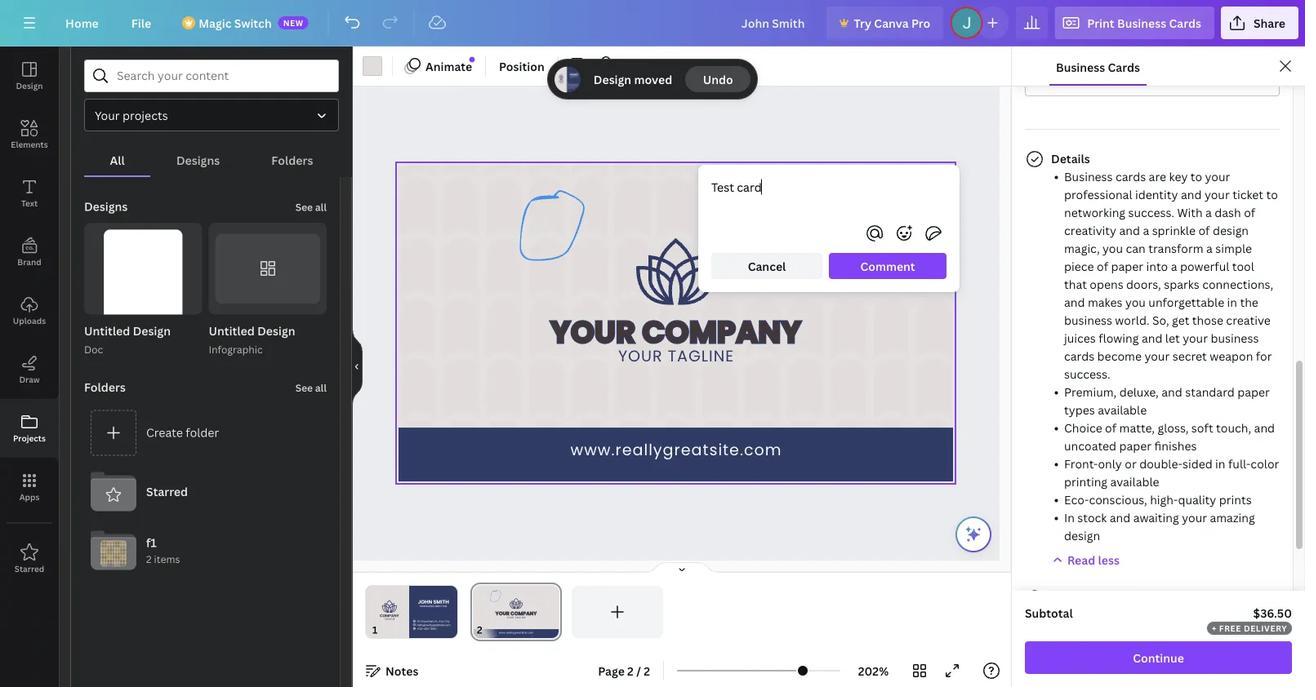 Task type: describe. For each thing, give the bounding box(es) containing it.
high-
[[1150, 492, 1178, 508]]

cards inside business cards button
[[1108, 59, 1140, 75]]

continue
[[1133, 651, 1184, 666]]

design button
[[0, 47, 59, 105]]

and down conscious,
[[1110, 510, 1131, 526]]

share
[[1254, 15, 1285, 31]]

page 2 image
[[470, 586, 562, 639]]

a up powerful
[[1206, 241, 1213, 256]]

all button
[[84, 145, 150, 176]]

sparks
[[1164, 276, 1200, 292]]

business cards
[[1056, 59, 1140, 75]]

projects button
[[0, 399, 59, 458]]

group for untitled design infographic
[[209, 223, 327, 315]]

read less
[[1067, 553, 1120, 568]]

page
[[598, 664, 625, 679]]

weapon
[[1210, 348, 1253, 364]]

types
[[1064, 402, 1095, 418]]

new
[[283, 17, 304, 28]]

happiness guarantee
[[1051, 590, 1171, 606]]

read less button
[[1048, 548, 1280, 569]]

simple
[[1216, 241, 1252, 256]]

color
[[1251, 456, 1279, 472]]

are
[[1149, 169, 1166, 184]]

apps button
[[0, 458, 59, 517]]

awaiting
[[1133, 510, 1179, 526]]

create folder
[[146, 425, 219, 441]]

and right the touch,
[[1254, 420, 1275, 436]]

untitled for untitled design infographic
[[209, 323, 255, 339]]

magic,
[[1064, 241, 1100, 256]]

can
[[1126, 241, 1146, 256]]

1 horizontal spatial cards
[[1116, 169, 1146, 184]]

Select ownership filter button
[[84, 99, 339, 131]]

2 vertical spatial paper
[[1119, 438, 1152, 454]]

test
[[711, 179, 734, 195]]

design inside untitled design infographic
[[257, 323, 295, 339]]

50
[[1036, 72, 1050, 88]]

professional
[[1064, 187, 1132, 202]]

cards for print business cards
[[1169, 15, 1201, 31]]

opens
[[1090, 276, 1124, 292]]

0 horizontal spatial starred button
[[0, 530, 59, 589]]

1 vertical spatial to
[[1266, 187, 1278, 202]]

list containing business cards are key to your professional identity and your ticket to networking success. with a dash of creativity and a sprinkle of design magic, you can transform a simple piece of paper into a powerful tool that opens doors, sparks connections, and makes you unforgettable in the business world. so, get those creative juices flowing and let your business cards become your secret weapon for success.
[[1051, 167, 1280, 545]]

and down so,
[[1142, 330, 1162, 346]]

draw
[[19, 374, 40, 385]]

let
[[1165, 330, 1180, 346]]

main menu bar
[[0, 0, 1305, 47]]

the
[[1240, 294, 1258, 310]]

your projects
[[95, 107, 168, 123]]

piece
[[1064, 258, 1094, 274]]

canva assistant image
[[964, 525, 983, 545]]

prints
[[1219, 492, 1252, 508]]

1 horizontal spatial starred button
[[84, 463, 327, 521]]

undo button
[[685, 66, 751, 92]]

print
[[1087, 15, 1115, 31]]

a up the can
[[1143, 223, 1149, 238]]

/
[[636, 664, 641, 679]]

items
[[154, 553, 180, 566]]

test card
[[711, 179, 762, 195]]

makes
[[1088, 294, 1123, 310]]

home
[[65, 15, 99, 31]]

+
[[1212, 623, 1217, 634]]

+ free delivery
[[1212, 623, 1287, 634]]

page 2 / 2 button
[[592, 658, 657, 684]]

Page title text field
[[489, 622, 496, 639]]

page 2 / 2
[[598, 664, 650, 679]]

position
[[499, 58, 545, 74]]

canva
[[874, 15, 909, 31]]

flowing
[[1099, 330, 1139, 346]]

comment
[[860, 258, 915, 274]]

cards for 50 business cards
[[1105, 72, 1137, 88]]

your tagline
[[618, 346, 734, 367]]

$36.50 for 50 business cards
[[1211, 72, 1250, 88]]

folders inside button
[[271, 152, 313, 168]]

designs inside button
[[176, 152, 220, 168]]

design inside design button
[[16, 80, 43, 91]]

magic
[[199, 15, 232, 31]]

connections,
[[1202, 276, 1273, 292]]

notes button
[[359, 658, 425, 684]]

Comment draft. Add a comment or @mention. text field
[[711, 178, 947, 214]]

uploads
[[13, 315, 46, 326]]

see for designs
[[295, 201, 313, 214]]

print business cards button
[[1055, 7, 1214, 39]]

stock
[[1077, 510, 1107, 526]]

or
[[1125, 456, 1137, 472]]

text button
[[0, 164, 59, 223]]

become
[[1097, 348, 1142, 364]]

of down ticket
[[1244, 205, 1255, 220]]

moved
[[634, 72, 672, 87]]

infographic
[[209, 343, 263, 356]]

choice
[[1064, 420, 1102, 436]]

design moved
[[594, 72, 672, 87]]

untitled for untitled design doc
[[84, 323, 130, 339]]

less
[[1098, 553, 1120, 568]]

try canva pro
[[854, 15, 930, 31]]

that
[[1064, 276, 1087, 292]]

hide pages image
[[643, 562, 721, 575]]

and up the can
[[1119, 223, 1140, 238]]

share button
[[1221, 7, 1299, 39]]

none button containing 50 business cards
[[1025, 64, 1280, 96]]

starred inside side panel tab list
[[15, 564, 44, 575]]

notes
[[385, 664, 419, 679]]

new image
[[469, 57, 475, 62]]

business for details
[[1064, 169, 1113, 184]]

home link
[[52, 7, 112, 39]]

business for 50
[[1053, 72, 1102, 88]]

elements button
[[0, 105, 59, 164]]

and down that
[[1064, 294, 1085, 310]]

continue button
[[1025, 642, 1292, 675]]

1 vertical spatial in
[[1215, 456, 1226, 472]]

card
[[737, 179, 762, 195]]

apps
[[19, 492, 40, 503]]

try
[[854, 15, 871, 31]]

$36.50 for subtotal
[[1253, 606, 1292, 621]]

gloss,
[[1158, 420, 1189, 436]]

premium,
[[1064, 384, 1117, 400]]



Task type: vqa. For each thing, say whether or not it's contained in the screenshot.
+ Add page BUTTON on the bottom
no



Task type: locate. For each thing, give the bounding box(es) containing it.
0 vertical spatial all
[[315, 201, 327, 214]]

see all button left hide image
[[294, 371, 328, 404]]

success. down identity
[[1128, 205, 1174, 220]]

0 vertical spatial business
[[1064, 312, 1112, 328]]

to right ticket
[[1266, 187, 1278, 202]]

2 horizontal spatial 2
[[644, 664, 650, 679]]

business cards button
[[1049, 47, 1147, 86]]

1 vertical spatial cards
[[1064, 348, 1095, 364]]

$36.50
[[1211, 72, 1250, 88], [1253, 606, 1292, 621]]

standard
[[1185, 384, 1235, 400]]

available down or
[[1110, 474, 1159, 490]]

key
[[1169, 169, 1188, 184]]

a right with
[[1205, 205, 1212, 220]]

starred up the f1
[[146, 484, 188, 500]]

0 horizontal spatial starred
[[15, 564, 44, 575]]

a right into
[[1171, 258, 1177, 274]]

2 inside the f1 2 items
[[146, 553, 152, 566]]

0 horizontal spatial design
[[1064, 528, 1100, 544]]

all left hide image
[[315, 381, 327, 395]]

of left matte,
[[1105, 420, 1117, 436]]

deluxe,
[[1119, 384, 1159, 400]]

only
[[1098, 456, 1122, 472]]

your inside button
[[95, 107, 120, 123]]

0 vertical spatial see all
[[295, 201, 327, 214]]

0 vertical spatial design
[[1213, 223, 1249, 238]]

doc
[[84, 343, 103, 356]]

dash
[[1215, 205, 1241, 220]]

see all for designs
[[295, 201, 327, 214]]

you left the can
[[1103, 241, 1123, 256]]

details
[[1051, 151, 1090, 166]]

cards left are
[[1116, 169, 1146, 184]]

business inside business cards button
[[1056, 59, 1105, 75]]

cards down "juices" on the right
[[1064, 348, 1095, 364]]

2 left /
[[627, 664, 634, 679]]

1 horizontal spatial design
[[1213, 223, 1249, 238]]

magic switch
[[199, 15, 272, 31]]

1 vertical spatial paper
[[1237, 384, 1270, 400]]

you up "world."
[[1125, 294, 1146, 310]]

0 vertical spatial $36.50
[[1211, 72, 1250, 88]]

group
[[84, 223, 202, 341], [209, 223, 327, 315]]

202% button
[[847, 658, 900, 684]]

untitled design infographic
[[209, 323, 295, 356]]

0 vertical spatial success.
[[1128, 205, 1174, 220]]

1 horizontal spatial to
[[1266, 187, 1278, 202]]

untitled up infographic
[[209, 323, 255, 339]]

switch
[[234, 15, 272, 31]]

paper
[[1111, 258, 1143, 274], [1237, 384, 1270, 400], [1119, 438, 1152, 454]]

0 horizontal spatial $36.50
[[1211, 72, 1250, 88]]

text
[[21, 198, 38, 209]]

animate button
[[399, 53, 479, 79]]

0 horizontal spatial designs
[[84, 199, 128, 214]]

untitled
[[84, 323, 130, 339], [209, 323, 255, 339]]

www.reallygreatsite.com
[[570, 439, 782, 461]]

1 see all button from the top
[[294, 190, 328, 223]]

1 horizontal spatial success.
[[1128, 205, 1174, 220]]

#e3dddc image
[[363, 56, 382, 76], [363, 56, 382, 76]]

in
[[1064, 510, 1075, 526]]

all down folders button
[[315, 201, 327, 214]]

designs down your projects button
[[176, 152, 220, 168]]

2 untitled design group from the left
[[209, 223, 327, 358]]

draw button
[[0, 341, 59, 399]]

1 vertical spatial design
[[1064, 528, 1100, 544]]

ticket
[[1233, 187, 1264, 202]]

0 vertical spatial see all button
[[294, 190, 328, 223]]

status
[[548, 60, 757, 99]]

1 horizontal spatial untitled design group
[[209, 223, 327, 358]]

1 vertical spatial available
[[1110, 474, 1159, 490]]

1 vertical spatial you
[[1125, 294, 1146, 310]]

2 for items
[[146, 553, 152, 566]]

side panel tab list
[[0, 47, 59, 589]]

2 see all button from the top
[[294, 371, 328, 404]]

1 vertical spatial success.
[[1064, 366, 1110, 382]]

see all down folders button
[[295, 201, 327, 214]]

to right the key
[[1191, 169, 1202, 184]]

business up "juices" on the right
[[1064, 312, 1112, 328]]

202%
[[858, 664, 889, 679]]

projects
[[123, 107, 168, 123]]

your company
[[550, 310, 801, 353], [550, 310, 801, 353]]

your
[[95, 107, 120, 123], [550, 310, 636, 353], [550, 310, 636, 353], [618, 346, 663, 367]]

see all for folders
[[295, 381, 327, 395]]

juices
[[1064, 330, 1096, 346]]

group for untitled design doc
[[84, 223, 202, 341]]

0 horizontal spatial untitled design group
[[84, 223, 202, 358]]

all for designs
[[315, 201, 327, 214]]

business inside print business cards dropdown button
[[1117, 15, 1166, 31]]

1 see from the top
[[295, 201, 313, 214]]

and up with
[[1181, 187, 1202, 202]]

0 vertical spatial available
[[1098, 402, 1147, 418]]

see all button for folders
[[294, 371, 328, 404]]

2 right /
[[644, 664, 650, 679]]

0 horizontal spatial to
[[1191, 169, 1202, 184]]

1 untitled design group from the left
[[84, 223, 202, 358]]

1 all from the top
[[315, 201, 327, 214]]

design
[[594, 72, 631, 87], [16, 80, 43, 91], [133, 323, 171, 339], [257, 323, 295, 339]]

animate
[[426, 58, 472, 74]]

brand
[[17, 256, 41, 267]]

see all button for designs
[[294, 190, 328, 223]]

0 horizontal spatial folders
[[84, 380, 126, 395]]

2 all from the top
[[315, 381, 327, 395]]

1 vertical spatial see all
[[295, 381, 327, 395]]

starred button down folder
[[84, 463, 327, 521]]

your
[[1205, 169, 1230, 184], [1205, 187, 1230, 202], [1183, 330, 1208, 346], [1145, 348, 1170, 364], [1182, 510, 1207, 526]]

1 horizontal spatial starred
[[146, 484, 188, 500]]

0 vertical spatial to
[[1191, 169, 1202, 184]]

pro
[[911, 15, 930, 31]]

in left the
[[1227, 294, 1237, 310]]

uploads button
[[0, 282, 59, 341]]

of
[[1244, 205, 1255, 220], [1198, 223, 1210, 238], [1097, 258, 1108, 274], [1105, 420, 1117, 436]]

1 horizontal spatial in
[[1227, 294, 1237, 310]]

50 business cards
[[1036, 72, 1137, 88]]

1 vertical spatial see
[[295, 381, 313, 395]]

1 vertical spatial all
[[315, 381, 327, 395]]

folders button
[[246, 145, 339, 176]]

of down with
[[1198, 223, 1210, 238]]

available up matte,
[[1098, 402, 1147, 418]]

2 see all from the top
[[295, 381, 327, 395]]

status containing undo
[[548, 60, 757, 99]]

see down folders button
[[295, 201, 313, 214]]

design down stock at the bottom right of the page
[[1064, 528, 1100, 544]]

finishes
[[1154, 438, 1197, 454]]

$36.50 up delivery
[[1253, 606, 1292, 621]]

doors,
[[1126, 276, 1161, 292]]

eco-
[[1064, 492, 1089, 508]]

1 horizontal spatial $36.50
[[1253, 606, 1292, 621]]

list
[[1051, 167, 1280, 545]]

double-
[[1139, 456, 1183, 472]]

1 vertical spatial see all button
[[294, 371, 328, 404]]

f1
[[146, 535, 157, 551]]

0 vertical spatial in
[[1227, 294, 1237, 310]]

see all button down folders button
[[294, 190, 328, 223]]

0 vertical spatial starred button
[[84, 463, 327, 521]]

amazing
[[1210, 510, 1255, 526]]

Search your content search field
[[117, 60, 328, 91]]

cancel button
[[711, 253, 822, 279]]

0 horizontal spatial business
[[1064, 312, 1112, 328]]

0 horizontal spatial untitled
[[84, 323, 130, 339]]

position button
[[493, 53, 551, 79]]

secret
[[1173, 348, 1207, 364]]

1 vertical spatial business
[[1211, 330, 1259, 346]]

1 horizontal spatial group
[[209, 223, 327, 315]]

elements
[[11, 139, 48, 150]]

0 vertical spatial paper
[[1111, 258, 1143, 274]]

folders
[[271, 152, 313, 168], [84, 380, 126, 395]]

1 vertical spatial $36.50
[[1253, 606, 1292, 621]]

paper down matte,
[[1119, 438, 1152, 454]]

a
[[1205, 205, 1212, 220], [1143, 223, 1149, 238], [1206, 241, 1213, 256], [1171, 258, 1177, 274]]

untitled design group
[[84, 223, 202, 358], [209, 223, 327, 358]]

2 down the f1
[[146, 553, 152, 566]]

identity
[[1135, 187, 1178, 202]]

in left the full-
[[1215, 456, 1226, 472]]

design
[[1213, 223, 1249, 238], [1064, 528, 1100, 544]]

create folder button
[[84, 404, 327, 463]]

0 horizontal spatial 2
[[146, 553, 152, 566]]

transform
[[1148, 241, 1204, 256]]

0 vertical spatial see
[[295, 201, 313, 214]]

business
[[1117, 15, 1166, 31], [1056, 59, 1105, 75], [1053, 72, 1102, 88], [1064, 169, 1113, 184]]

1 horizontal spatial business
[[1211, 330, 1259, 346]]

starred down the "apps"
[[15, 564, 44, 575]]

business up weapon
[[1211, 330, 1259, 346]]

2 untitled from the left
[[209, 323, 255, 339]]

brand button
[[0, 223, 59, 282]]

1 horizontal spatial untitled
[[209, 323, 255, 339]]

0 vertical spatial starred
[[146, 484, 188, 500]]

0 vertical spatial folders
[[271, 152, 313, 168]]

business for print
[[1117, 15, 1166, 31]]

1 see all from the top
[[295, 201, 327, 214]]

subtotal
[[1025, 606, 1073, 621]]

all
[[110, 152, 125, 168]]

printing
[[1064, 474, 1108, 490]]

success. up premium,
[[1064, 366, 1110, 382]]

untitled inside untitled design infographic
[[209, 323, 255, 339]]

1 vertical spatial starred
[[15, 564, 44, 575]]

details business cards are key to your professional identity and your ticket to networking success. with a dash of creativity and a sprinkle of design magic, you can transform a simple piece of paper into a powerful tool that opens doors, sparks connections, and makes you unforgettable in the business world. so, get those creative juices flowing and let your business cards become your secret weapon for success. premium, deluxe, and standard paper types available choice of matte, gloss, soft touch, and uncoated paper finishes front-only or double-sided in full-color printing available eco-conscious, high-quality prints in stock and awaiting your amazing design
[[1051, 151, 1279, 544]]

2 group from the left
[[209, 223, 327, 315]]

business inside details business cards are key to your professional identity and your ticket to networking success. with a dash of creativity and a sprinkle of design magic, you can transform a simple piece of paper into a powerful tool that opens doors, sparks connections, and makes you unforgettable in the business world. so, get those creative juices flowing and let your business cards become your secret weapon for success. premium, deluxe, and standard paper types available choice of matte, gloss, soft touch, and uncoated paper finishes front-only or double-sided in full-color printing available eco-conscious, high-quality prints in stock and awaiting your amazing design
[[1064, 169, 1113, 184]]

2 see from the top
[[295, 381, 313, 395]]

1 horizontal spatial 2
[[627, 664, 634, 679]]

see left hide image
[[295, 381, 313, 395]]

0 vertical spatial designs
[[176, 152, 220, 168]]

hide image
[[352, 328, 363, 406]]

and right deluxe,
[[1162, 384, 1182, 400]]

0 vertical spatial you
[[1103, 241, 1123, 256]]

0 vertical spatial cards
[[1116, 169, 1146, 184]]

file
[[131, 15, 151, 31]]

see all
[[295, 201, 327, 214], [295, 381, 327, 395]]

soft
[[1191, 420, 1213, 436]]

untitled inside untitled design doc
[[84, 323, 130, 339]]

see all left hide image
[[295, 381, 327, 395]]

paper down for
[[1237, 384, 1270, 400]]

1 horizontal spatial folders
[[271, 152, 313, 168]]

$36.50 down share dropdown button
[[1211, 72, 1250, 88]]

1 group from the left
[[84, 223, 202, 341]]

read
[[1067, 553, 1095, 568]]

Design title text field
[[728, 7, 820, 39]]

see for folders
[[295, 381, 313, 395]]

None button
[[1025, 64, 1280, 96]]

0 horizontal spatial in
[[1215, 456, 1226, 472]]

1 horizontal spatial designs
[[176, 152, 220, 168]]

1 vertical spatial designs
[[84, 199, 128, 214]]

0 horizontal spatial success.
[[1064, 366, 1110, 382]]

starred button down the "apps"
[[0, 530, 59, 589]]

0 horizontal spatial group
[[84, 223, 202, 341]]

1 vertical spatial starred button
[[0, 530, 59, 589]]

folder
[[186, 425, 219, 441]]

file button
[[118, 7, 164, 39]]

untitled up doc
[[84, 323, 130, 339]]

cards inside print business cards dropdown button
[[1169, 15, 1201, 31]]

design down the dash
[[1213, 223, 1249, 238]]

cards
[[1169, 15, 1201, 31], [1108, 59, 1140, 75], [1105, 72, 1137, 88]]

0 horizontal spatial cards
[[1064, 348, 1095, 364]]

creativity
[[1064, 223, 1116, 238]]

conscious,
[[1089, 492, 1147, 508]]

create
[[146, 425, 183, 441]]

all for folders
[[315, 381, 327, 395]]

and
[[1181, 187, 1202, 202], [1119, 223, 1140, 238], [1064, 294, 1085, 310], [1142, 330, 1162, 346], [1162, 384, 1182, 400], [1254, 420, 1275, 436], [1110, 510, 1131, 526]]

2 for /
[[627, 664, 634, 679]]

0 horizontal spatial you
[[1103, 241, 1123, 256]]

undo
[[703, 71, 733, 87]]

of up opens on the right top of page
[[1097, 258, 1108, 274]]

print business cards
[[1087, 15, 1201, 31]]

with
[[1177, 205, 1203, 220]]

tool
[[1232, 258, 1254, 274]]

paper down the can
[[1111, 258, 1143, 274]]

full-
[[1228, 456, 1251, 472]]

1 horizontal spatial you
[[1125, 294, 1146, 310]]

1 untitled from the left
[[84, 323, 130, 339]]

design inside untitled design doc
[[133, 323, 171, 339]]

designs down all
[[84, 199, 128, 214]]

1 vertical spatial folders
[[84, 380, 126, 395]]



